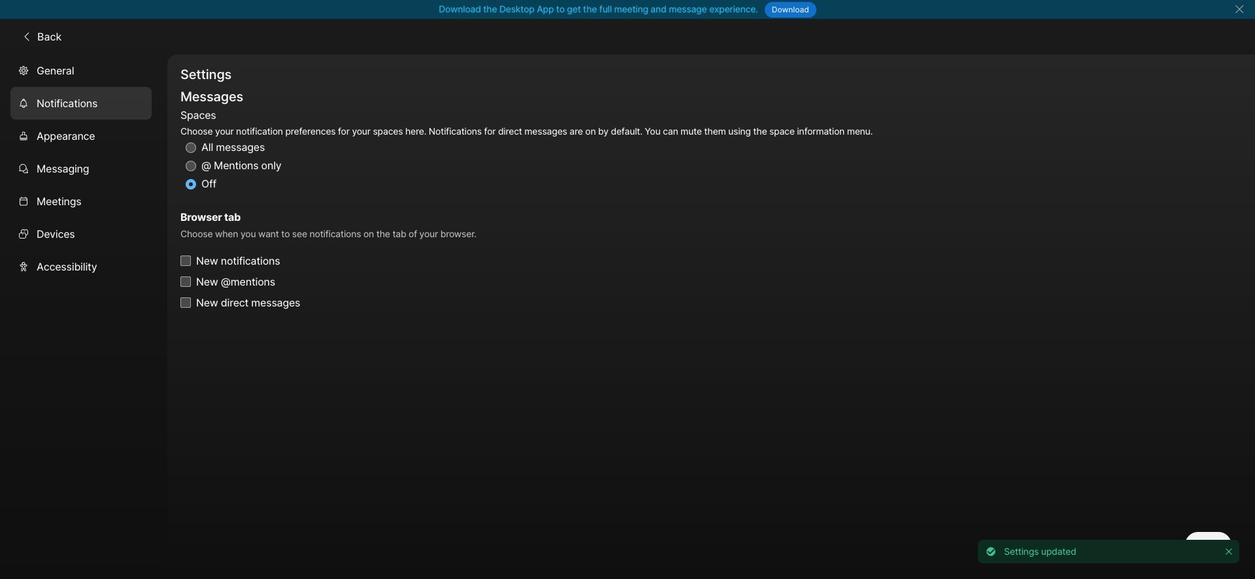 Task type: vqa. For each thing, say whether or not it's contained in the screenshot.
Settings navigation
yes



Task type: describe. For each thing, give the bounding box(es) containing it.
settings navigation
[[0, 54, 167, 579]]

general tab
[[10, 54, 152, 87]]

notifications tab
[[10, 87, 152, 119]]

Off radio
[[186, 179, 196, 190]]

@ Mentions only radio
[[186, 161, 196, 171]]



Task type: locate. For each thing, give the bounding box(es) containing it.
alert
[[973, 535, 1245, 569]]

devices tab
[[10, 217, 152, 250]]

accessibility tab
[[10, 250, 152, 283]]

option group
[[181, 106, 873, 194]]

appearance tab
[[10, 119, 152, 152]]

meetings tab
[[10, 185, 152, 217]]

cancel_16 image
[[1235, 4, 1245, 14]]

messaging tab
[[10, 152, 152, 185]]

All messages radio
[[186, 143, 196, 153]]



